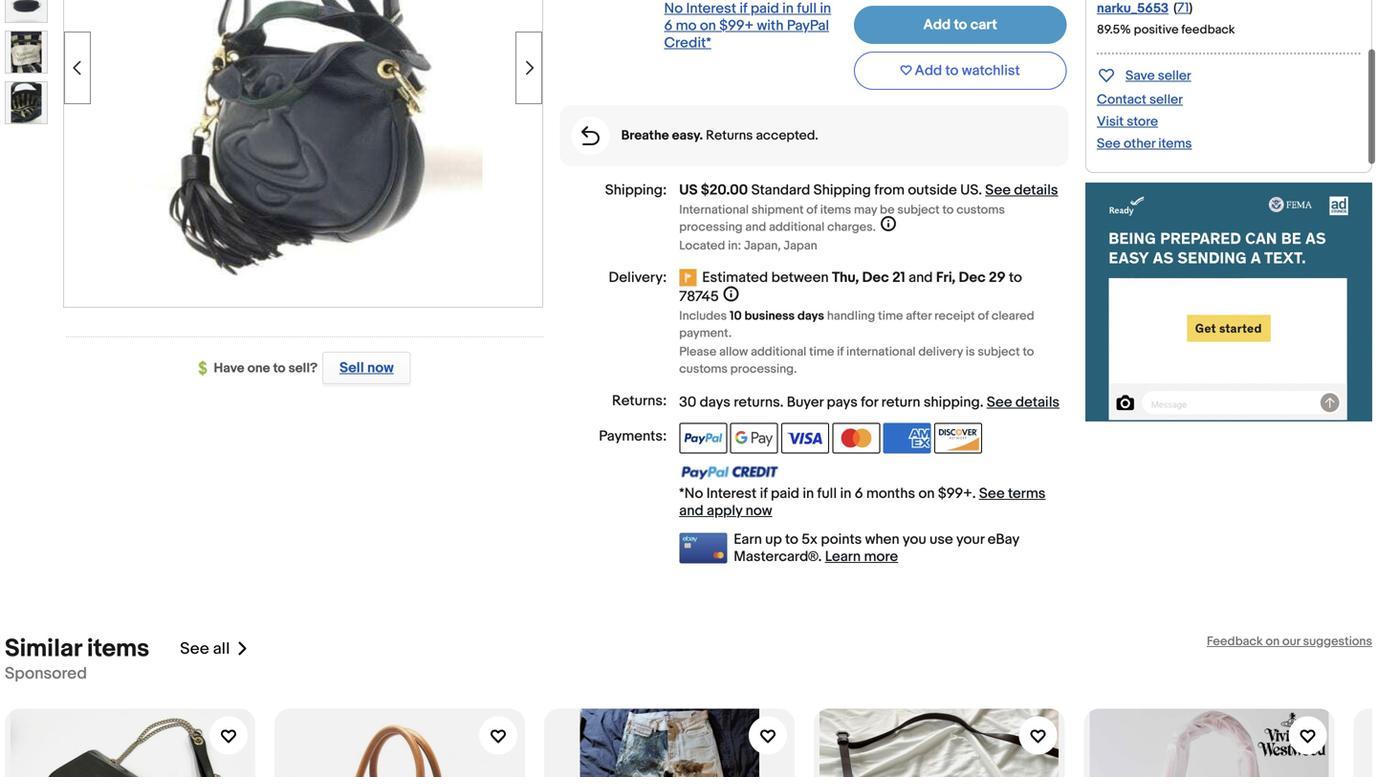 Task type: vqa. For each thing, say whether or not it's contained in the screenshot.
"Best" related to $82.99
no



Task type: locate. For each thing, give the bounding box(es) containing it.
on
[[700, 17, 717, 34], [919, 486, 935, 503], [1266, 635, 1280, 650]]

details
[[1015, 182, 1059, 199], [1016, 394, 1060, 411]]

to left 5x
[[786, 531, 799, 549]]

buyer
[[787, 394, 824, 411]]

0 vertical spatial on
[[700, 17, 717, 34]]

on for mo
[[700, 17, 717, 34]]

0 vertical spatial paid
[[751, 0, 780, 17]]

contact
[[1097, 92, 1147, 108]]

if for mo
[[740, 0, 748, 17]]

to inside button
[[946, 62, 959, 79]]

in:
[[728, 239, 742, 254]]

1 vertical spatial see details link
[[987, 394, 1060, 411]]

payments:
[[599, 428, 667, 445]]

you
[[903, 531, 927, 549]]

0 vertical spatial days
[[798, 309, 825, 324]]

if
[[740, 0, 748, 17], [837, 345, 844, 360], [760, 486, 768, 503]]

1 vertical spatial full
[[818, 486, 837, 503]]

our
[[1283, 635, 1301, 650]]

*no
[[680, 486, 704, 503]]

and
[[746, 220, 767, 235], [909, 269, 933, 287], [680, 503, 704, 520]]

0 horizontal spatial subject
[[898, 203, 940, 218]]

customs inside please allow additional time if international delivery is subject to customs processing.
[[680, 362, 728, 377]]

estimated
[[703, 269, 768, 287]]

in right the $99+
[[783, 0, 794, 17]]

to right one
[[273, 361, 286, 377]]

of right receipt
[[978, 309, 989, 324]]

and left apply
[[680, 503, 704, 520]]

0 horizontal spatial us
[[680, 182, 698, 199]]

to left cart
[[954, 16, 968, 34]]

dec left 21
[[863, 269, 890, 287]]

0 horizontal spatial 6
[[664, 17, 673, 34]]

of right shipment
[[807, 203, 818, 218]]

0 horizontal spatial full
[[797, 0, 817, 17]]

0 vertical spatial seller
[[1158, 68, 1192, 84]]

1 horizontal spatial items
[[821, 203, 852, 218]]

add inside button
[[915, 62, 943, 79]]

on inside no interest if paid in full in 6 mo on $99+ with paypal credit*
[[700, 17, 717, 34]]

customs down outside
[[957, 203, 1005, 218]]

learn more link
[[825, 549, 898, 566]]

additional up "japan"
[[769, 220, 825, 235]]

1 dec from the left
[[863, 269, 890, 287]]

seller inside save seller button
[[1158, 68, 1192, 84]]

now up earn
[[746, 503, 773, 520]]

picture 4 of 6 image
[[6, 0, 47, 22]]

cart
[[971, 16, 998, 34]]

0 vertical spatial subject
[[898, 203, 940, 218]]

items down shipping
[[821, 203, 852, 218]]

see terms and apply now
[[680, 486, 1046, 520]]

1 horizontal spatial 6
[[855, 486, 863, 503]]

and inside see terms and apply now
[[680, 503, 704, 520]]

1 vertical spatial on
[[919, 486, 935, 503]]

picture 6 of 6 image
[[6, 82, 47, 123]]

processing
[[680, 220, 743, 235]]

See all text field
[[180, 640, 230, 660]]

items
[[1159, 136, 1193, 152], [821, 203, 852, 218], [87, 635, 149, 664]]

now right "sell"
[[367, 360, 394, 377]]

in up 5x
[[803, 486, 814, 503]]

interest right the no
[[686, 0, 737, 17]]

additional inside "international shipment of items may be subject to customs processing and additional charges."
[[769, 220, 825, 235]]

on left our
[[1266, 635, 1280, 650]]

to down outside
[[943, 203, 954, 218]]

save seller
[[1126, 68, 1192, 84]]

if inside no interest if paid in full in 6 mo on $99+ with paypal credit*
[[740, 0, 748, 17]]

0 horizontal spatial customs
[[680, 362, 728, 377]]

delivery
[[919, 345, 963, 360]]

1 vertical spatial of
[[978, 309, 989, 324]]

2 us from the left
[[961, 182, 979, 199]]

pays
[[827, 394, 858, 411]]

1 horizontal spatial and
[[746, 220, 767, 235]]

customs down please
[[680, 362, 728, 377]]

6 left "mo"
[[664, 17, 673, 34]]

0 vertical spatial add
[[924, 16, 951, 34]]

and up japan,
[[746, 220, 767, 235]]

full for months
[[818, 486, 837, 503]]

items inside "international shipment of items may be subject to customs processing and additional charges."
[[821, 203, 852, 218]]

located
[[680, 239, 726, 254]]

0 horizontal spatial dec
[[863, 269, 890, 287]]

6 left months
[[855, 486, 863, 503]]

see
[[1097, 136, 1121, 152], [986, 182, 1011, 199], [987, 394, 1013, 411], [980, 486, 1005, 503], [180, 640, 209, 660]]

seller
[[1158, 68, 1192, 84], [1150, 92, 1183, 108]]

us right outside
[[961, 182, 979, 199]]

1 vertical spatial customs
[[680, 362, 728, 377]]

subject inside "international shipment of items may be subject to customs processing and additional charges."
[[898, 203, 940, 218]]

now inside see terms and apply now
[[746, 503, 773, 520]]

paypal
[[787, 17, 829, 34]]

to down cleared on the right
[[1023, 345, 1035, 360]]

days down between on the top right of page
[[798, 309, 825, 324]]

main content
[[560, 0, 1069, 566]]

0 vertical spatial full
[[797, 0, 817, 17]]

subject down outside
[[898, 203, 940, 218]]

1 horizontal spatial subject
[[978, 345, 1020, 360]]

delivery alert flag image
[[680, 269, 703, 288]]

dec left 29
[[959, 269, 986, 287]]

on for months
[[919, 486, 935, 503]]

days
[[798, 309, 825, 324], [700, 394, 731, 411]]

1 horizontal spatial time
[[878, 309, 904, 324]]

handling time after receipt of cleared payment.
[[680, 309, 1035, 341]]

see details link right outside
[[986, 182, 1059, 199]]

paid
[[751, 0, 780, 17], [771, 486, 800, 503]]

1 vertical spatial and
[[909, 269, 933, 287]]

subject
[[898, 203, 940, 218], [978, 345, 1020, 360]]

0 horizontal spatial on
[[700, 17, 717, 34]]

feedback
[[1182, 22, 1236, 37]]

points
[[821, 531, 862, 549]]

add to watchlist button
[[854, 52, 1067, 90]]

us up "international"
[[680, 182, 698, 199]]

interest inside no interest if paid in full in 6 mo on $99+ with paypal credit*
[[686, 0, 737, 17]]

with details__icon image
[[582, 126, 600, 145]]

paid inside no interest if paid in full in 6 mo on $99+ with paypal credit*
[[751, 0, 780, 17]]

credit*
[[664, 34, 712, 52]]

items right "other"
[[1159, 136, 1193, 152]]

0 vertical spatial 6
[[664, 17, 673, 34]]

in right the with
[[820, 0, 832, 17]]

2 vertical spatial if
[[760, 486, 768, 503]]

1 vertical spatial details
[[1016, 394, 1060, 411]]

on left $99+.
[[919, 486, 935, 503]]

dec
[[863, 269, 890, 287], [959, 269, 986, 287]]

1 horizontal spatial on
[[919, 486, 935, 503]]

0 vertical spatial additional
[[769, 220, 825, 235]]

no
[[664, 0, 683, 17]]

paid up the up
[[771, 486, 800, 503]]

items inside contact seller visit store see other items
[[1159, 136, 1193, 152]]

29
[[989, 269, 1006, 287]]

0 horizontal spatial of
[[807, 203, 818, 218]]

1 horizontal spatial if
[[760, 486, 768, 503]]

one
[[248, 361, 270, 377]]

0 vertical spatial now
[[367, 360, 394, 377]]

shipment
[[752, 203, 804, 218]]

have one to sell?
[[214, 361, 318, 377]]

0 vertical spatial interest
[[686, 0, 737, 17]]

items right similar on the left bottom of the page
[[87, 635, 149, 664]]

suggestions
[[1304, 635, 1373, 650]]

. left buyer
[[780, 394, 784, 411]]

see left the terms
[[980, 486, 1005, 503]]

breathe easy. returns accepted.
[[621, 128, 819, 144]]

months
[[867, 486, 916, 503]]

1 horizontal spatial us
[[961, 182, 979, 199]]

on right "mo"
[[700, 17, 717, 34]]

apply
[[707, 503, 743, 520]]

is
[[966, 345, 975, 360]]

see down visit
[[1097, 136, 1121, 152]]

processing.
[[731, 362, 797, 377]]

time inside the handling time after receipt of cleared payment.
[[878, 309, 904, 324]]

now
[[367, 360, 394, 377], [746, 503, 773, 520]]

ebay mastercard image
[[680, 533, 727, 564]]

subject right is at the top right of the page
[[978, 345, 1020, 360]]

time down the handling time after receipt of cleared payment.
[[810, 345, 835, 360]]

2 horizontal spatial if
[[837, 345, 844, 360]]

if down the handling time after receipt of cleared payment.
[[837, 345, 844, 360]]

to right 29
[[1009, 269, 1023, 287]]

1 vertical spatial items
[[821, 203, 852, 218]]

discover image
[[935, 423, 983, 454]]

us
[[680, 182, 698, 199], [961, 182, 979, 199]]

paypal image
[[680, 423, 727, 454]]

additional
[[769, 220, 825, 235], [751, 345, 807, 360]]

mastercard®.
[[734, 549, 822, 566]]

0 vertical spatial if
[[740, 0, 748, 17]]

add
[[924, 16, 951, 34], [915, 62, 943, 79]]

estimated between thu, dec 21 and fri, dec 29 to 78745
[[680, 269, 1023, 306]]

full up points
[[818, 486, 837, 503]]

please
[[680, 345, 717, 360]]

full
[[797, 0, 817, 17], [818, 486, 837, 503]]

positive
[[1134, 22, 1179, 37]]

0 vertical spatial of
[[807, 203, 818, 218]]

1 vertical spatial paid
[[771, 486, 800, 503]]

2 horizontal spatial on
[[1266, 635, 1280, 650]]

2 horizontal spatial and
[[909, 269, 933, 287]]

1 vertical spatial seller
[[1150, 92, 1183, 108]]

if down paypal credit image
[[760, 486, 768, 503]]

additional up processing.
[[751, 345, 807, 360]]

add down add to cart link
[[915, 62, 943, 79]]

if left the with
[[740, 0, 748, 17]]

full inside no interest if paid in full in 6 mo on $99+ with paypal credit*
[[797, 0, 817, 17]]

0 vertical spatial and
[[746, 220, 767, 235]]

paid left paypal
[[751, 0, 780, 17]]

1 horizontal spatial now
[[746, 503, 773, 520]]

see details link right shipping
[[987, 394, 1060, 411]]

0 horizontal spatial now
[[367, 360, 394, 377]]

6 for months
[[855, 486, 863, 503]]

6 inside no interest if paid in full in 6 mo on $99+ with paypal credit*
[[664, 17, 673, 34]]

2 vertical spatial items
[[87, 635, 149, 664]]

0 horizontal spatial and
[[680, 503, 704, 520]]

see left all
[[180, 640, 209, 660]]

interest down paypal credit image
[[707, 486, 757, 503]]

0 vertical spatial time
[[878, 309, 904, 324]]

mo
[[676, 17, 697, 34]]

6 for mo
[[664, 17, 673, 34]]

1 horizontal spatial dec
[[959, 269, 986, 287]]

add left cart
[[924, 16, 951, 34]]

time left after
[[878, 309, 904, 324]]

to left watchlist on the top right of page
[[946, 62, 959, 79]]

to
[[954, 16, 968, 34], [946, 62, 959, 79], [943, 203, 954, 218], [1009, 269, 1023, 287], [1023, 345, 1035, 360], [273, 361, 286, 377], [786, 531, 799, 549]]

see all link
[[180, 635, 249, 664]]

n26s vivienne westwood shoulder bag leather nvy - picture 2 of 6 image
[[124, 0, 483, 305]]

breathe
[[621, 128, 669, 144]]

handling
[[827, 309, 876, 324]]

0 vertical spatial items
[[1159, 136, 1193, 152]]

1 vertical spatial interest
[[707, 486, 757, 503]]

0 vertical spatial details
[[1015, 182, 1059, 199]]

1 vertical spatial days
[[700, 394, 731, 411]]

1 vertical spatial 6
[[855, 486, 863, 503]]

customs
[[957, 203, 1005, 218], [680, 362, 728, 377]]

.
[[979, 182, 983, 199], [780, 394, 784, 411], [980, 394, 984, 411]]

seller right the save
[[1158, 68, 1192, 84]]

1 horizontal spatial of
[[978, 309, 989, 324]]

1 horizontal spatial customs
[[957, 203, 1005, 218]]

0 horizontal spatial items
[[87, 635, 149, 664]]

0 horizontal spatial time
[[810, 345, 835, 360]]

seller down save seller at the top right
[[1150, 92, 1183, 108]]

0 vertical spatial see details link
[[986, 182, 1059, 199]]

full right the with
[[797, 0, 817, 17]]

1 vertical spatial time
[[810, 345, 835, 360]]

1 vertical spatial subject
[[978, 345, 1020, 360]]

seller for contact
[[1150, 92, 1183, 108]]

seller inside contact seller visit store see other items
[[1150, 92, 1183, 108]]

seller for save
[[1158, 68, 1192, 84]]

shipping:
[[605, 182, 667, 199]]

shipping
[[924, 394, 980, 411]]

0 horizontal spatial if
[[740, 0, 748, 17]]

1 vertical spatial now
[[746, 503, 773, 520]]

0 vertical spatial customs
[[957, 203, 1005, 218]]

1 us from the left
[[680, 182, 698, 199]]

1 vertical spatial additional
[[751, 345, 807, 360]]

days right 30
[[700, 394, 731, 411]]

2 vertical spatial and
[[680, 503, 704, 520]]

Sponsored text field
[[5, 664, 87, 685]]

sell now
[[340, 360, 394, 377]]

1 vertical spatial if
[[837, 345, 844, 360]]

to inside the earn up to 5x points when you use your ebay mastercard®.
[[786, 531, 799, 549]]

master card image
[[833, 423, 881, 454]]

and right 21
[[909, 269, 933, 287]]

1 vertical spatial add
[[915, 62, 943, 79]]

1 horizontal spatial full
[[818, 486, 837, 503]]

2 horizontal spatial items
[[1159, 136, 1193, 152]]

american express image
[[884, 423, 932, 454]]



Task type: describe. For each thing, give the bounding box(es) containing it.
thu,
[[832, 269, 859, 287]]

allow
[[720, 345, 748, 360]]

japan,
[[744, 239, 781, 254]]

feedback on our suggestions link
[[1207, 635, 1373, 650]]

sell now link
[[318, 352, 411, 385]]

interest for *no
[[707, 486, 757, 503]]

and inside estimated between thu, dec 21 and fri, dec 29 to 78745
[[909, 269, 933, 287]]

contact seller link
[[1097, 92, 1183, 108]]

receipt
[[935, 309, 976, 324]]

up
[[766, 531, 782, 549]]

5x
[[802, 531, 818, 549]]

main content containing no interest if paid in full in 6 mo on $99+ with paypal credit*
[[560, 0, 1069, 566]]

international
[[680, 203, 749, 218]]

to inside please allow additional time if international delivery is subject to customs processing.
[[1023, 345, 1035, 360]]

see right shipping
[[987, 394, 1013, 411]]

feedback on our suggestions
[[1207, 635, 1373, 650]]

save seller button
[[1097, 64, 1192, 86]]

of inside "international shipment of items may be subject to customs processing and additional charges."
[[807, 203, 818, 218]]

advertisement region
[[1086, 183, 1373, 422]]

and inside "international shipment of items may be subject to customs processing and additional charges."
[[746, 220, 767, 235]]

0 horizontal spatial days
[[700, 394, 731, 411]]

learn more
[[825, 549, 898, 566]]

. up discover image
[[980, 394, 984, 411]]

more
[[864, 549, 898, 566]]

returns:
[[612, 393, 667, 410]]

add to cart
[[924, 16, 998, 34]]

payment.
[[680, 326, 732, 341]]

please allow additional time if international delivery is subject to customs processing.
[[680, 345, 1035, 377]]

sell?
[[289, 361, 318, 377]]

standard
[[752, 182, 811, 199]]

have
[[214, 361, 245, 377]]

89.5%
[[1097, 22, 1132, 37]]

similar items
[[5, 635, 149, 664]]

78745
[[680, 288, 719, 306]]

sponsored
[[5, 664, 87, 685]]

full for mo
[[797, 0, 817, 17]]

when
[[866, 531, 900, 549]]

business
[[745, 309, 795, 324]]

may
[[854, 203, 877, 218]]

narku_5653 link
[[1097, 0, 1169, 17]]

contact seller visit store see other items
[[1097, 92, 1193, 152]]

paid for months
[[771, 486, 800, 503]]

sell
[[340, 360, 364, 377]]

paid for mo
[[751, 0, 780, 17]]

learn
[[825, 549, 861, 566]]

10
[[730, 309, 742, 324]]

paypal credit image
[[680, 465, 779, 481]]

time inside please allow additional time if international delivery is subject to customs processing.
[[810, 345, 835, 360]]

other
[[1124, 136, 1156, 152]]

2 vertical spatial on
[[1266, 635, 1280, 650]]

. right outside
[[979, 182, 983, 199]]

return
[[882, 394, 921, 411]]

fri,
[[937, 269, 956, 287]]

ebay
[[988, 531, 1020, 549]]

see other items link
[[1097, 136, 1193, 152]]

between
[[772, 269, 829, 287]]

picture 5 of 6 image
[[6, 32, 47, 73]]

see all
[[180, 640, 230, 660]]

dollar sign image
[[199, 361, 214, 377]]

watchlist
[[962, 62, 1021, 79]]

store
[[1127, 114, 1159, 130]]

1 horizontal spatial days
[[798, 309, 825, 324]]

21
[[893, 269, 906, 287]]

feedback
[[1207, 635, 1263, 650]]

to inside "international shipment of items may be subject to customs processing and additional charges."
[[943, 203, 954, 218]]

see terms and apply now link
[[680, 486, 1046, 520]]

89.5% positive feedback
[[1097, 22, 1236, 37]]

google pay image
[[731, 423, 778, 454]]

of inside the handling time after receipt of cleared payment.
[[978, 309, 989, 324]]

interest for no
[[686, 0, 737, 17]]

30
[[680, 394, 697, 411]]

from
[[875, 182, 905, 199]]

see right outside
[[986, 182, 1011, 199]]

if inside please allow additional time if international delivery is subject to customs processing.
[[837, 345, 844, 360]]

in left months
[[840, 486, 852, 503]]

with
[[757, 17, 784, 34]]

visa image
[[782, 423, 829, 454]]

to inside estimated between thu, dec 21 and fri, dec 29 to 78745
[[1009, 269, 1023, 287]]

see inside see terms and apply now
[[980, 486, 1005, 503]]

includes
[[680, 309, 727, 324]]

returns
[[706, 128, 753, 144]]

add for add to cart
[[924, 16, 951, 34]]

your
[[957, 531, 985, 549]]

if for months
[[760, 486, 768, 503]]

international shipment of items may be subject to customs processing and additional charges.
[[680, 203, 1005, 235]]

$20.00
[[701, 182, 748, 199]]

visit store link
[[1097, 114, 1159, 130]]

accepted.
[[756, 128, 819, 144]]

us $20.00 standard shipping from outside us . see details
[[680, 182, 1059, 199]]

all
[[213, 640, 230, 660]]

earn up to 5x points when you use your ebay mastercard®.
[[734, 531, 1020, 566]]

additional inside please allow additional time if international delivery is subject to customs processing.
[[751, 345, 807, 360]]

for
[[861, 394, 879, 411]]

add for add to watchlist
[[915, 62, 943, 79]]

cleared
[[992, 309, 1035, 324]]

easy.
[[672, 128, 703, 144]]

no interest if paid in full in 6 mo on $99+ with paypal credit*
[[664, 0, 832, 52]]

add to watchlist
[[915, 62, 1021, 79]]

japan
[[784, 239, 818, 254]]

subject inside please allow additional time if international delivery is subject to customs processing.
[[978, 345, 1020, 360]]

visit
[[1097, 114, 1124, 130]]

*no interest if paid in full in 6 months on $99+.
[[680, 486, 980, 503]]

$99+.
[[938, 486, 976, 503]]

use
[[930, 531, 954, 549]]

add to cart link
[[854, 6, 1067, 44]]

terms
[[1008, 486, 1046, 503]]

be
[[880, 203, 895, 218]]

$99+
[[720, 17, 754, 34]]

see inside contact seller visit store see other items
[[1097, 136, 1121, 152]]

returns
[[734, 394, 780, 411]]

earn
[[734, 531, 762, 549]]

delivery:
[[609, 269, 667, 287]]

located in: japan, japan
[[680, 239, 818, 254]]

2 dec from the left
[[959, 269, 986, 287]]

no interest if paid in full in 6 mo on $99+ with paypal credit* link
[[664, 0, 832, 52]]

customs inside "international shipment of items may be subject to customs processing and additional charges."
[[957, 203, 1005, 218]]

includes 10 business days
[[680, 309, 825, 324]]

similar
[[5, 635, 82, 664]]



